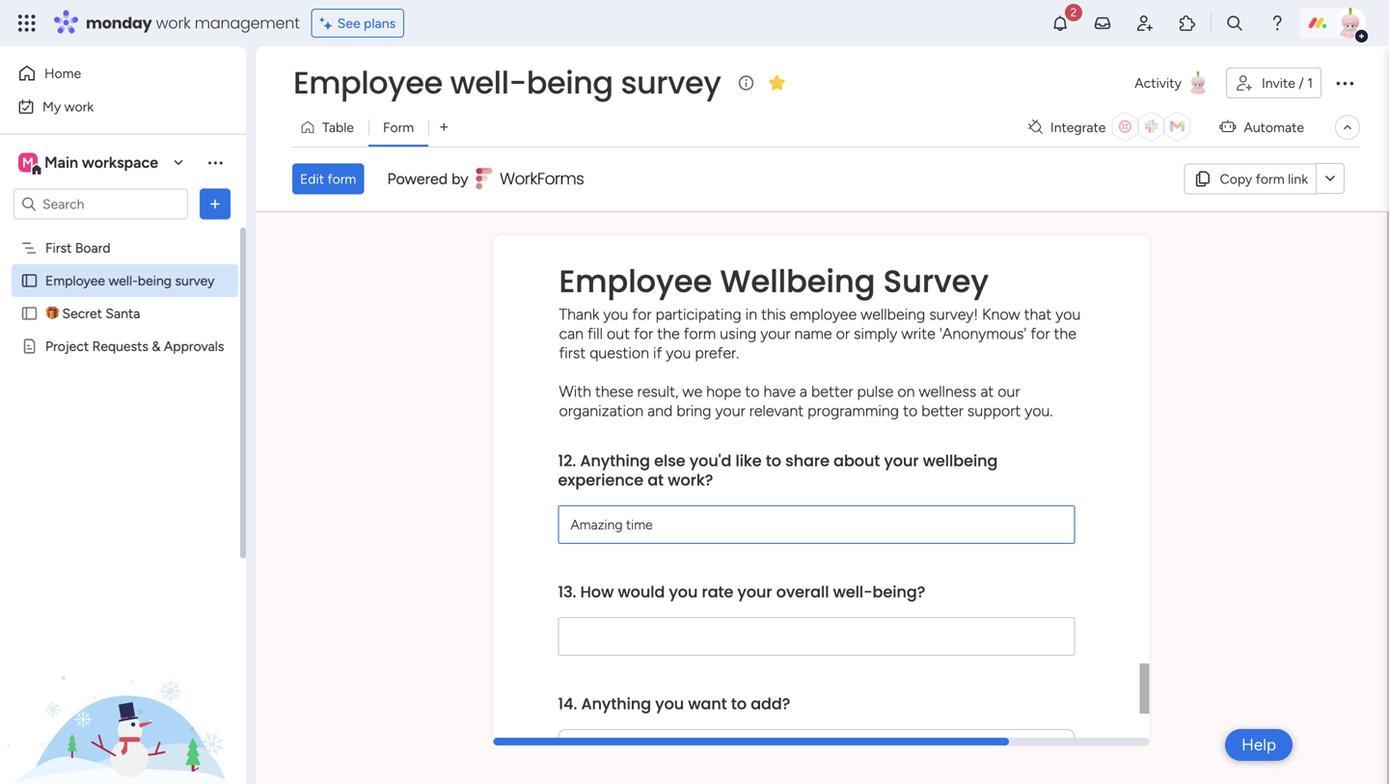 Task type: locate. For each thing, give the bounding box(es) containing it.
wellbeing down support
[[923, 450, 998, 471]]

invite members image
[[1135, 14, 1155, 33]]

the right 'anonymous'
[[1054, 324, 1076, 343]]

for up question
[[632, 305, 652, 323]]

work for monday
[[156, 12, 191, 34]]

progress bar
[[493, 738, 1009, 746]]

12. anything else you'd like to share about your wellbeing experience at work? group
[[558, 436, 1075, 567]]

see plans
[[337, 15, 396, 31]]

survey
[[883, 260, 989, 303]]

powered
[[387, 170, 448, 188]]

anything
[[580, 450, 650, 471], [581, 693, 651, 715]]

programming
[[808, 402, 899, 420]]

0 horizontal spatial at
[[648, 469, 664, 491]]

0 vertical spatial being
[[526, 61, 613, 104]]

home button
[[12, 58, 207, 89]]

form
[[1256, 170, 1285, 187], [327, 171, 356, 187], [684, 324, 716, 343]]

&
[[152, 338, 160, 354]]

lottie animation element
[[0, 589, 246, 784]]

your right the about
[[884, 450, 919, 471]]

1 vertical spatial at
[[648, 469, 664, 491]]

add?
[[751, 693, 790, 715]]

you left the rate
[[669, 581, 698, 603]]

1 horizontal spatial employee well-being survey
[[293, 61, 721, 104]]

form left 'link'
[[1256, 170, 1285, 187]]

board
[[75, 240, 111, 256]]

1 horizontal spatial work
[[156, 12, 191, 34]]

wellbeing
[[861, 305, 925, 323], [923, 450, 998, 471]]

at inside 12. anything else you'd like to share about your wellbeing experience at work?
[[648, 469, 664, 491]]

inbox image
[[1093, 14, 1112, 33]]

1 horizontal spatial form
[[684, 324, 716, 343]]

my
[[42, 98, 61, 115]]

to left have
[[745, 382, 760, 401]]

0 vertical spatial at
[[980, 382, 994, 401]]

form right edit
[[327, 171, 356, 187]]

my work
[[42, 98, 94, 115]]

14. anything you want to add? group
[[558, 679, 1075, 784]]

can
[[559, 324, 584, 343]]

to inside 12. anything else you'd like to share about your wellbeing experience at work?
[[766, 450, 781, 471]]

at
[[980, 382, 994, 401], [648, 469, 664, 491]]

name
[[794, 324, 832, 343]]

well-
[[450, 61, 526, 104], [108, 273, 138, 289], [833, 581, 873, 603]]

these
[[595, 382, 633, 401]]

support
[[967, 402, 1021, 420]]

employee down first board
[[45, 273, 105, 289]]

help button
[[1225, 729, 1293, 761]]

the up if
[[657, 324, 680, 343]]

employee well-being survey
[[293, 61, 721, 104], [45, 273, 215, 289]]

at up support
[[980, 382, 994, 401]]

1 vertical spatial well-
[[108, 273, 138, 289]]

employee well-being survey up "add view" icon
[[293, 61, 721, 104]]

invite / 1 button
[[1226, 68, 1322, 98]]

form for edit
[[327, 171, 356, 187]]

12. anything else you'd like to share about your wellbeing experience at work?
[[558, 450, 1002, 491]]

2 vertical spatial well-
[[833, 581, 873, 603]]

0 vertical spatial employee well-being survey
[[293, 61, 721, 104]]

wellbeing up simply
[[861, 305, 925, 323]]

invite / 1
[[1262, 75, 1313, 91]]

your down the hope
[[715, 402, 745, 420]]

you right if
[[666, 344, 691, 362]]

share
[[785, 450, 830, 471]]

to
[[745, 382, 760, 401], [903, 402, 918, 420], [766, 450, 781, 471], [731, 693, 747, 715]]

have
[[763, 382, 796, 401]]

out
[[607, 324, 630, 343]]

Search in workspace field
[[41, 193, 161, 215]]

first board
[[45, 240, 111, 256]]

0 horizontal spatial survey
[[175, 273, 215, 289]]

ruby anderson image
[[1335, 8, 1366, 39]]

2 horizontal spatial well-
[[833, 581, 873, 603]]

13. how would you rate your overall well-being?
[[558, 581, 925, 603]]

employee up out
[[559, 260, 712, 303]]

link
[[1288, 170, 1308, 187]]

survey up approvals
[[175, 273, 215, 289]]

1 horizontal spatial better
[[921, 402, 964, 420]]

thank you for participating in this employee wellbeing survey! know that you can fill out for the form using your name or simply write 'anonymous' for the first question if you prefer.
[[559, 305, 1081, 362]]

we
[[682, 382, 702, 401]]

form inside copy form link button
[[1256, 170, 1285, 187]]

1 vertical spatial survey
[[175, 273, 215, 289]]

for up if
[[634, 324, 653, 343]]

0 vertical spatial anything
[[580, 450, 650, 471]]

remove from favorites image
[[767, 73, 787, 92]]

work inside button
[[64, 98, 94, 115]]

0 horizontal spatial form
[[327, 171, 356, 187]]

like
[[736, 450, 762, 471]]

prefer.
[[695, 344, 739, 362]]

anything right 14.
[[581, 693, 651, 715]]

form button
[[368, 112, 429, 143]]

1 horizontal spatial survey
[[621, 61, 721, 104]]

13.
[[558, 581, 576, 603]]

your down this
[[760, 324, 791, 343]]

your inside 12. anything else you'd like to share about your wellbeing experience at work?
[[884, 450, 919, 471]]

workspace options image
[[205, 153, 225, 172]]

1 vertical spatial wellbeing
[[923, 450, 998, 471]]

copy
[[1220, 170, 1252, 187]]

1 horizontal spatial the
[[1054, 324, 1076, 343]]

work right "monday"
[[156, 12, 191, 34]]

how
[[580, 581, 614, 603]]

you left want
[[655, 693, 684, 715]]

0 horizontal spatial being
[[138, 273, 172, 289]]

with these result, we hope to have a better pulse on wellness at our organization and bring your relevant programming to better support you.
[[559, 382, 1053, 420]]

progress bar inside "form" form
[[493, 738, 1009, 746]]

autopilot image
[[1220, 114, 1236, 139]]

employee
[[293, 61, 442, 104], [559, 260, 712, 303], [45, 273, 105, 289]]

workforms logo image
[[476, 163, 585, 194]]

anything right 12.
[[580, 450, 650, 471]]

better up the programming
[[811, 382, 853, 401]]

anything inside 12. anything else you'd like to share about your wellbeing experience at work?
[[580, 450, 650, 471]]

approvals
[[164, 338, 224, 354]]

2 horizontal spatial form
[[1256, 170, 1285, 187]]

overall
[[776, 581, 829, 603]]

you'd
[[690, 450, 732, 471]]

organization
[[559, 402, 644, 420]]

experience
[[558, 469, 644, 491]]

anything for 12.
[[580, 450, 650, 471]]

relevant
[[749, 402, 804, 420]]

m
[[22, 154, 34, 171]]

your right the rate
[[737, 581, 772, 603]]

see plans button
[[311, 9, 404, 38]]

your
[[760, 324, 791, 343], [715, 402, 745, 420], [884, 450, 919, 471], [737, 581, 772, 603]]

1 vertical spatial being
[[138, 273, 172, 289]]

1 vertical spatial work
[[64, 98, 94, 115]]

employee up table
[[293, 61, 442, 104]]

to right like
[[766, 450, 781, 471]]

0 vertical spatial wellbeing
[[861, 305, 925, 323]]

hope
[[706, 382, 741, 401]]

simply
[[854, 324, 897, 343]]

public board image
[[20, 304, 39, 323]]

to down on
[[903, 402, 918, 420]]

using
[[720, 324, 757, 343]]

'anonymous'
[[939, 324, 1027, 343]]

0 horizontal spatial better
[[811, 382, 853, 401]]

my work button
[[12, 91, 207, 122]]

you.
[[1025, 402, 1053, 420]]

0 horizontal spatial employee well-being survey
[[45, 273, 215, 289]]

main workspace
[[44, 153, 158, 172]]

list box containing first board
[[0, 228, 246, 623]]

0 horizontal spatial employee
[[45, 273, 105, 289]]

employee well-being survey up santa
[[45, 273, 215, 289]]

by
[[452, 170, 468, 188]]

search everything image
[[1225, 14, 1244, 33]]

invite
[[1262, 75, 1295, 91]]

for
[[632, 305, 652, 323], [634, 324, 653, 343], [1031, 324, 1050, 343]]

if
[[653, 344, 662, 362]]

you right that
[[1056, 305, 1081, 323]]

you
[[603, 305, 628, 323], [1056, 305, 1081, 323], [666, 344, 691, 362], [669, 581, 698, 603], [655, 693, 684, 715]]

1 vertical spatial anything
[[581, 693, 651, 715]]

the
[[657, 324, 680, 343], [1054, 324, 1076, 343]]

1 horizontal spatial at
[[980, 382, 994, 401]]

0 vertical spatial better
[[811, 382, 853, 401]]

being
[[526, 61, 613, 104], [138, 273, 172, 289]]

1 vertical spatial employee well-being survey
[[45, 273, 215, 289]]

option
[[0, 231, 246, 234]]

form down participating
[[684, 324, 716, 343]]

notifications image
[[1050, 14, 1070, 33]]

employee
[[790, 305, 857, 323]]

or
[[836, 324, 850, 343]]

survey left show board description icon
[[621, 61, 721, 104]]

for down that
[[1031, 324, 1050, 343]]

project requests & approvals
[[45, 338, 224, 354]]

0 vertical spatial work
[[156, 12, 191, 34]]

0 horizontal spatial well-
[[108, 273, 138, 289]]

a
[[800, 382, 807, 401]]

work right my
[[64, 98, 94, 115]]

2 horizontal spatial employee
[[559, 260, 712, 303]]

options image
[[1333, 71, 1356, 95]]

copy form link
[[1220, 170, 1308, 187]]

form inside edit form button
[[327, 171, 356, 187]]

list box
[[0, 228, 246, 623]]

🎁 secret santa
[[45, 305, 140, 322]]

help image
[[1268, 14, 1287, 33]]

at left work? in the bottom of the page
[[648, 469, 664, 491]]

0 horizontal spatial the
[[657, 324, 680, 343]]

first
[[45, 240, 72, 256]]

1 horizontal spatial well-
[[450, 61, 526, 104]]

survey!
[[929, 305, 978, 323]]

home
[[44, 65, 81, 82]]

0 horizontal spatial work
[[64, 98, 94, 115]]

1 horizontal spatial being
[[526, 61, 613, 104]]

better down the wellness
[[921, 402, 964, 420]]

copy form link button
[[1184, 163, 1316, 194]]

form form
[[256, 212, 1387, 784]]



Task type: vqa. For each thing, say whether or not it's contained in the screenshot.
OPEN FULL SCREEN "icon"
no



Task type: describe. For each thing, give the bounding box(es) containing it.
1 the from the left
[[657, 324, 680, 343]]

main
[[44, 153, 78, 172]]

result,
[[637, 382, 679, 401]]

with
[[559, 382, 591, 401]]

13. How would you rate your overall well-being? field
[[558, 617, 1075, 656]]

at inside with these result, we hope to have a better pulse on wellness at our organization and bring your relevant programming to better support you.
[[980, 382, 994, 401]]

🎁
[[45, 305, 59, 322]]

13. how would you rate your overall well-being? group
[[558, 567, 1075, 679]]

12.
[[558, 450, 576, 471]]

monday
[[86, 12, 152, 34]]

automate
[[1244, 119, 1304, 136]]

apps image
[[1178, 14, 1197, 33]]

edit form button
[[292, 163, 364, 194]]

anything for 14.
[[581, 693, 651, 715]]

0 vertical spatial well-
[[450, 61, 526, 104]]

being?
[[873, 581, 925, 603]]

edit form
[[300, 171, 356, 187]]

would
[[618, 581, 665, 603]]

public board image
[[20, 272, 39, 290]]

2 image
[[1065, 1, 1082, 23]]

help
[[1242, 735, 1276, 755]]

wellbeing inside thank you for participating in this employee wellbeing survey! know that you can fill out for the form using your name or simply write 'anonymous' for the first question if you prefer.
[[861, 305, 925, 323]]

your inside thank you for participating in this employee wellbeing survey! know that you can fill out for the form using your name or simply write 'anonymous' for the first question if you prefer.
[[760, 324, 791, 343]]

form
[[383, 119, 414, 136]]

pulse
[[857, 382, 894, 401]]

project
[[45, 338, 89, 354]]

table button
[[292, 112, 368, 143]]

your inside with these result, we hope to have a better pulse on wellness at our organization and bring your relevant programming to better support you.
[[715, 402, 745, 420]]

edit
[[300, 171, 324, 187]]

add view image
[[440, 120, 448, 134]]

wellness
[[919, 382, 977, 401]]

powered by
[[387, 170, 468, 188]]

employee wellbeing survey
[[559, 260, 989, 303]]

to right want
[[731, 693, 747, 715]]

wellbeing inside 12. anything else you'd like to share about your wellbeing experience at work?
[[923, 450, 998, 471]]

1
[[1307, 75, 1313, 91]]

requests
[[92, 338, 148, 354]]

thank
[[559, 305, 599, 323]]

santa
[[106, 305, 140, 322]]

table
[[322, 119, 354, 136]]

fill
[[587, 324, 603, 343]]

12. Anything else you'd like to share about your wellbeing experience at work? field
[[558, 505, 1075, 544]]

dapulse integrations image
[[1028, 120, 1043, 135]]

collapse board header image
[[1340, 120, 1355, 135]]

rate
[[702, 581, 733, 603]]

0 vertical spatial survey
[[621, 61, 721, 104]]

form for copy
[[1256, 170, 1285, 187]]

employee inside "form" form
[[559, 260, 712, 303]]

1 vertical spatial better
[[921, 402, 964, 420]]

select product image
[[17, 14, 37, 33]]

Employee well-being survey field
[[288, 61, 726, 104]]

else
[[654, 450, 686, 471]]

bring
[[677, 402, 711, 420]]

secret
[[62, 305, 102, 322]]

management
[[195, 12, 300, 34]]

write
[[901, 324, 936, 343]]

14. anything you want to add?
[[558, 693, 790, 715]]

options image
[[205, 194, 225, 214]]

wellbeing
[[720, 260, 875, 303]]

see
[[337, 15, 360, 31]]

workspace image
[[18, 152, 38, 173]]

want
[[688, 693, 727, 715]]

lottie animation image
[[0, 589, 246, 784]]

show board description image
[[734, 73, 758, 93]]

well- inside group
[[833, 581, 873, 603]]

that
[[1024, 305, 1052, 323]]

plans
[[364, 15, 396, 31]]

in
[[745, 305, 757, 323]]

this
[[761, 305, 786, 323]]

workspace
[[82, 153, 158, 172]]

work for my
[[64, 98, 94, 115]]

on
[[897, 382, 915, 401]]

question
[[590, 344, 649, 362]]

you up out
[[603, 305, 628, 323]]

workspace selection element
[[18, 151, 161, 176]]

and
[[647, 402, 673, 420]]

/
[[1299, 75, 1304, 91]]

1 horizontal spatial employee
[[293, 61, 442, 104]]

integrate
[[1050, 119, 1106, 136]]

about
[[834, 450, 880, 471]]

our
[[998, 382, 1020, 401]]

work?
[[668, 469, 713, 491]]

know
[[982, 305, 1020, 323]]

14.
[[558, 693, 577, 715]]

participating
[[656, 305, 741, 323]]

2 the from the left
[[1054, 324, 1076, 343]]

activity
[[1135, 75, 1182, 91]]

survey inside list box
[[175, 273, 215, 289]]

activity button
[[1127, 68, 1218, 98]]

form inside thank you for participating in this employee wellbeing survey! know that you can fill out for the form using your name or simply write 'anonymous' for the first question if you prefer.
[[684, 324, 716, 343]]



